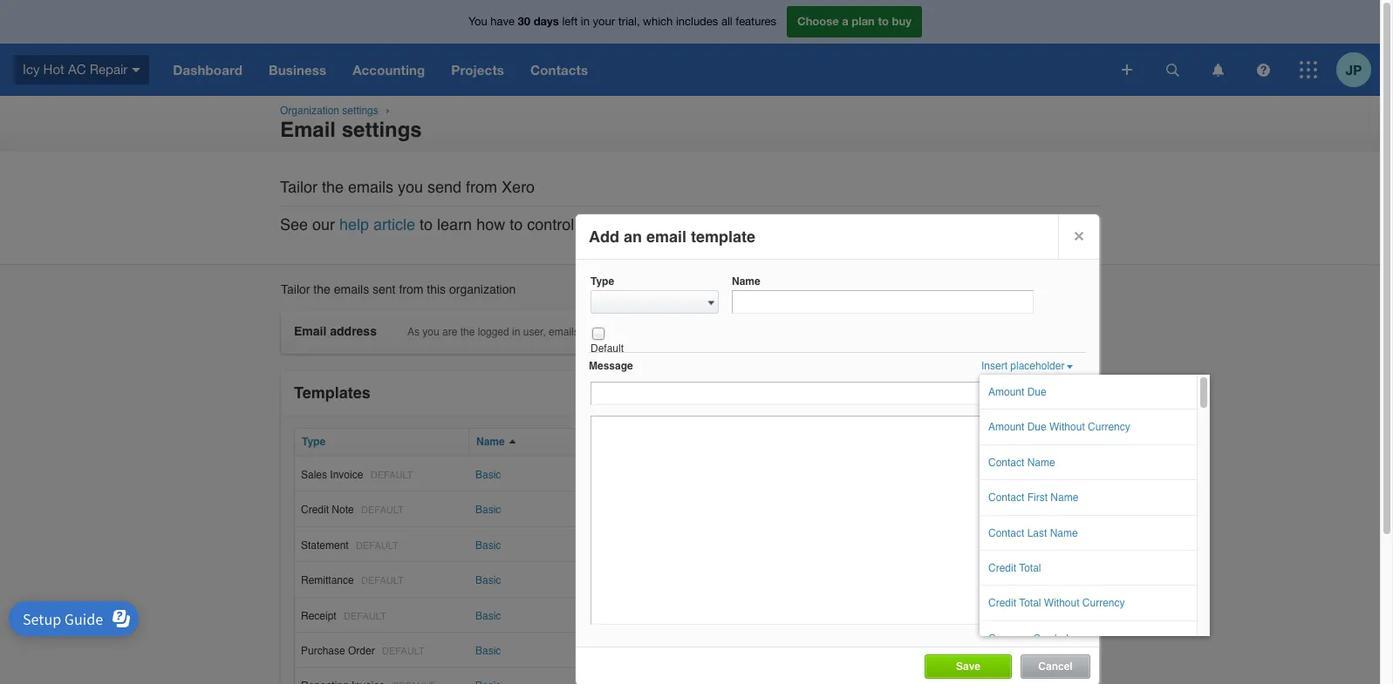 Task type: describe. For each thing, give the bounding box(es) containing it.
currency symbol link
[[980, 622, 1197, 657]]

sales
[[301, 469, 327, 482]]

first
[[1027, 492, 1048, 504]]

as you are the logged in user, emails are sent using the name
[[407, 326, 697, 338]]

organization
[[280, 105, 339, 117]]

help article link
[[339, 215, 415, 233]]

buy
[[892, 14, 912, 28]]

email for email settings
[[280, 118, 336, 142]]

navigation inside the jp 'banner'
[[160, 44, 1110, 96]]

name inside contact first name link
[[1051, 492, 1079, 504]]

receipt
[[301, 610, 336, 623]]

purchase
[[301, 646, 345, 658]]

default inside statement default
[[356, 541, 398, 552]]

basic for receipt
[[475, 610, 501, 623]]

sales invoice default
[[301, 469, 413, 482]]

without for due
[[1050, 422, 1085, 434]]

contact last name link
[[980, 516, 1197, 551]]

contact for contact first name
[[988, 492, 1025, 504]]

0 vertical spatial you
[[398, 178, 423, 196]]

basic for credit note
[[475, 505, 501, 517]]

default inside sales invoice default
[[371, 470, 413, 482]]

cancel
[[1038, 661, 1073, 674]]

message
[[589, 360, 633, 373]]

tailor the emails sent from this organization
[[281, 283, 516, 297]]

ac
[[68, 62, 86, 77]]

you
[[469, 15, 487, 28]]

repair
[[90, 62, 128, 77]]

credit total
[[988, 563, 1041, 575]]

credit note default
[[301, 505, 404, 517]]

left
[[562, 15, 578, 28]]

a
[[842, 14, 849, 28]]

Name text field
[[732, 291, 1034, 314]]

svg image inside icy hot ac repair popup button
[[132, 68, 141, 72]]

credit total link
[[980, 551, 1197, 587]]

plan
[[852, 14, 875, 28]]

credit for credit total
[[988, 563, 1016, 575]]

jp
[[1346, 62, 1362, 77]]

this
[[427, 283, 446, 297]]

insert placeholder
[[981, 360, 1065, 373]]

the right using
[[651, 326, 665, 338]]

0 vertical spatial from
[[466, 178, 497, 196]]

you have 30 days left in your trial, which includes all features
[[469, 14, 776, 28]]

default inside purchase order default
[[382, 646, 425, 658]]

amount for amount due
[[988, 386, 1025, 399]]

our
[[312, 215, 335, 233]]

features
[[736, 15, 776, 28]]

name inside 'contact last name' 'link'
[[1050, 527, 1078, 540]]

save
[[956, 661, 981, 674]]

2 are from the left
[[582, 326, 597, 338]]

without for total
[[1044, 598, 1080, 610]]

templates
[[294, 384, 371, 402]]

choose
[[797, 14, 839, 28]]

days
[[534, 14, 559, 28]]

0 vertical spatial name
[[658, 215, 697, 233]]

basic link for purchase order
[[475, 646, 501, 658]]

template
[[691, 228, 756, 246]]

hot
[[43, 62, 64, 77]]

insert
[[981, 360, 1008, 373]]

name link
[[476, 436, 505, 448]]

1 horizontal spatial to
[[510, 215, 523, 233]]

statement
[[301, 540, 349, 552]]

emails for you
[[348, 178, 394, 196]]

jp button
[[1337, 44, 1380, 96]]

type link
[[302, 436, 326, 448]]

1 horizontal spatial svg image
[[1300, 61, 1317, 79]]

add an email template
[[589, 228, 756, 246]]

basic for purchase order
[[475, 646, 501, 658]]

amount due without currency link
[[980, 410, 1197, 446]]

credit total without currency link
[[980, 587, 1197, 622]]

currency symbol
[[988, 633, 1069, 645]]

see
[[280, 215, 308, 233]]

1 horizontal spatial sent
[[600, 326, 620, 338]]

tailor for tailor the emails sent from this organization
[[281, 283, 310, 297]]

note
[[332, 505, 354, 517]]

1 horizontal spatial address
[[771, 215, 827, 233]]

remittance default
[[301, 575, 404, 587]]

user,
[[523, 326, 546, 338]]

1 vertical spatial from
[[399, 283, 423, 297]]

amount due link
[[980, 375, 1197, 410]]

0 horizontal spatial to
[[420, 215, 433, 233]]

1 vertical spatial you
[[423, 326, 439, 338]]

icy
[[23, 62, 40, 77]]

cancel button
[[1038, 661, 1073, 674]]

2 vertical spatial emails
[[549, 326, 579, 338]]

includes
[[676, 15, 718, 28]]

amount due without currency
[[988, 422, 1130, 434]]

in for days
[[581, 15, 590, 28]]

xero
[[502, 178, 535, 196]]

logged
[[478, 326, 509, 338]]

help
[[339, 215, 369, 233]]

your
[[593, 15, 615, 28]]

default inside credit note default
[[361, 505, 404, 517]]

tailor the emails you send from xero
[[280, 178, 535, 196]]

amount for amount due without currency
[[988, 422, 1025, 434]]

default
[[591, 343, 624, 355]]

currency for credit total without currency
[[1083, 598, 1125, 610]]

remittance
[[301, 575, 354, 587]]

add
[[589, 228, 619, 246]]

last
[[1027, 527, 1047, 540]]

invoice
[[330, 469, 363, 482]]



Task type: vqa. For each thing, say whether or not it's contained in the screenshot.
the rightmost to
yes



Task type: locate. For each thing, give the bounding box(es) containing it.
default inside remittance default
[[361, 576, 404, 587]]

1 total from the top
[[1019, 563, 1041, 575]]

credit for credit total without currency
[[988, 598, 1016, 610]]

you right as
[[423, 326, 439, 338]]

send
[[428, 178, 462, 196]]

organization
[[449, 283, 516, 297]]

tailor for tailor the emails you send from xero
[[280, 178, 318, 196]]

display
[[605, 215, 654, 233]]

basic link for statement
[[475, 540, 501, 552]]

credit inside 'link'
[[988, 598, 1016, 610]]

email
[[280, 118, 336, 142], [294, 325, 327, 338]]

emails right user,
[[549, 326, 579, 338]]

0 vertical spatial email
[[280, 118, 336, 142]]

6 basic link from the top
[[475, 646, 501, 658]]

None text field
[[591, 416, 1080, 626]]

amount due
[[988, 386, 1047, 399]]

0 horizontal spatial address
[[330, 325, 377, 338]]

2 vertical spatial contact
[[988, 527, 1025, 540]]

1 vertical spatial email
[[294, 325, 327, 338]]

and
[[702, 215, 728, 233]]

1 vertical spatial total
[[1019, 598, 1041, 610]]

Default button
[[591, 326, 606, 342]]

1 vertical spatial sent
[[600, 326, 620, 338]]

2 vertical spatial credit
[[988, 598, 1016, 610]]

to
[[878, 14, 889, 28], [420, 215, 433, 233], [510, 215, 523, 233]]

0 vertical spatial due
[[1027, 386, 1047, 399]]

1 vertical spatial due
[[1027, 422, 1047, 434]]

1 vertical spatial emails
[[334, 283, 369, 297]]

settings for email settings
[[342, 118, 422, 142]]

default up remittance default
[[356, 541, 398, 552]]

default down statement default on the bottom of page
[[361, 576, 404, 587]]

contact left last at the right bottom of the page
[[988, 527, 1025, 540]]

1 contact from the top
[[988, 457, 1025, 469]]

icy hot ac repair button
[[0, 44, 160, 96]]

name left and
[[658, 215, 697, 233]]

type up "sales"
[[302, 436, 326, 448]]

contact for contact name
[[988, 457, 1025, 469]]

currency down amount due link
[[1088, 422, 1130, 434]]

contact last name
[[988, 527, 1078, 540]]

due
[[1027, 386, 1047, 399], [1027, 422, 1047, 434]]

the up email address
[[313, 283, 330, 297]]

0 vertical spatial tailor
[[280, 178, 318, 196]]

0 horizontal spatial svg image
[[1212, 63, 1224, 76]]

email up templates
[[294, 325, 327, 338]]

due down placeholder
[[1027, 386, 1047, 399]]

address right reply
[[771, 215, 827, 233]]

default right order
[[382, 646, 425, 658]]

are right as
[[442, 326, 457, 338]]

0 vertical spatial currency
[[1088, 422, 1130, 434]]

default inside receipt default
[[344, 611, 386, 623]]

settings up email settings
[[342, 105, 378, 117]]

address
[[771, 215, 827, 233], [330, 325, 377, 338]]

emails for sent
[[334, 283, 369, 297]]

1 vertical spatial settings
[[342, 118, 422, 142]]

basic for remittance
[[475, 575, 501, 587]]

0 horizontal spatial are
[[442, 326, 457, 338]]

without down amount due link
[[1050, 422, 1085, 434]]

email
[[646, 228, 687, 246]]

0 vertical spatial sent
[[373, 283, 396, 297]]

email settings
[[280, 118, 422, 142]]

trial,
[[618, 15, 640, 28]]

type down add
[[591, 276, 614, 288]]

to left learn
[[420, 215, 433, 233]]

total for credit total without currency
[[1019, 598, 1041, 610]]

0 vertical spatial in
[[581, 15, 590, 28]]

amount
[[988, 386, 1025, 399], [988, 422, 1025, 434]]

jp banner
[[0, 0, 1380, 96]]

currency
[[1088, 422, 1130, 434], [1083, 598, 1125, 610], [988, 633, 1031, 645]]

contact inside 'link'
[[988, 527, 1025, 540]]

the right "control"
[[579, 215, 600, 233]]

1 vertical spatial credit
[[988, 563, 1016, 575]]

1 vertical spatial contact
[[988, 492, 1025, 504]]

2 horizontal spatial to
[[878, 14, 889, 28]]

currency for amount due without currency
[[1088, 422, 1130, 434]]

organization settings link
[[280, 105, 378, 117]]

in
[[581, 15, 590, 28], [512, 326, 520, 338]]

basic link for remittance
[[475, 575, 501, 587]]

contact name link
[[980, 446, 1197, 481]]

using
[[623, 326, 648, 338]]

from left "xero"
[[466, 178, 497, 196]]

contact left first
[[988, 492, 1025, 504]]

credit left the note
[[301, 505, 329, 517]]

default right the note
[[361, 505, 404, 517]]

article
[[373, 215, 415, 233]]

1 basic from the top
[[475, 469, 501, 482]]

1 vertical spatial amount
[[988, 422, 1025, 434]]

0 horizontal spatial type
[[302, 436, 326, 448]]

sent left the this
[[373, 283, 396, 297]]

organization settings
[[280, 105, 378, 117]]

in right left
[[581, 15, 590, 28]]

name down 'type' text box in the top of the page
[[668, 326, 694, 338]]

1 vertical spatial currency
[[1083, 598, 1125, 610]]

default right invoice
[[371, 470, 413, 482]]

0 horizontal spatial from
[[399, 283, 423, 297]]

to left buy
[[878, 14, 889, 28]]

purchase order default
[[301, 646, 425, 658]]

an
[[624, 228, 642, 246]]

30
[[518, 14, 530, 28]]

tailor up email address
[[281, 283, 310, 297]]

navigation
[[160, 44, 1110, 96]]

basic link for sales invoice
[[475, 469, 501, 482]]

1 vertical spatial without
[[1044, 598, 1080, 610]]

currency left "symbol"
[[988, 633, 1031, 645]]

1 due from the top
[[1027, 386, 1047, 399]]

total up currency symbol on the right of the page
[[1019, 598, 1041, 610]]

you left send
[[398, 178, 423, 196]]

name
[[732, 276, 760, 288], [476, 436, 505, 448], [1027, 457, 1055, 469], [1051, 492, 1079, 504], [1050, 527, 1078, 540]]

total down contact last name
[[1019, 563, 1041, 575]]

reply
[[732, 215, 766, 233]]

2 contact from the top
[[988, 492, 1025, 504]]

1 vertical spatial tailor
[[281, 283, 310, 297]]

learn
[[437, 215, 472, 233]]

2 due from the top
[[1027, 422, 1047, 434]]

the left logged
[[460, 326, 475, 338]]

sent up 'default'
[[600, 326, 620, 338]]

1 basic link from the top
[[475, 469, 501, 482]]

are
[[442, 326, 457, 338], [582, 326, 597, 338]]

0 vertical spatial total
[[1019, 563, 1041, 575]]

1 vertical spatial name
[[668, 326, 694, 338]]

1 vertical spatial address
[[330, 325, 377, 338]]

statement default
[[301, 540, 398, 552]]

email address
[[294, 325, 377, 338]]

in inside you have 30 days left in your trial, which includes all features
[[581, 15, 590, 28]]

5 basic from the top
[[475, 610, 501, 623]]

0 vertical spatial emails
[[348, 178, 394, 196]]

receipt default
[[301, 610, 386, 623]]

2 basic from the top
[[475, 505, 501, 517]]

contact first name
[[988, 492, 1079, 504]]

how
[[476, 215, 505, 233]]

3 basic link from the top
[[475, 540, 501, 552]]

tailor up see on the top left of the page
[[280, 178, 318, 196]]

emails
[[348, 178, 394, 196], [334, 283, 369, 297], [549, 326, 579, 338]]

currency inside 'link'
[[1083, 598, 1125, 610]]

0 vertical spatial credit
[[301, 505, 329, 517]]

contact up contact first name
[[988, 457, 1025, 469]]

contact for contact last name
[[988, 527, 1025, 540]]

email down organization
[[280, 118, 336, 142]]

0 vertical spatial without
[[1050, 422, 1085, 434]]

email for email address
[[294, 325, 327, 338]]

to right how
[[510, 215, 523, 233]]

which
[[643, 15, 673, 28]]

3 basic from the top
[[475, 540, 501, 552]]

5 basic link from the top
[[475, 610, 501, 623]]

the
[[322, 178, 344, 196], [579, 215, 600, 233], [313, 283, 330, 297], [460, 326, 475, 338], [651, 326, 665, 338]]

emails up help article "link" on the left top
[[348, 178, 394, 196]]

see our help article to learn how to control the display name and reply address
[[280, 215, 827, 233]]

credit
[[301, 505, 329, 517], [988, 563, 1016, 575], [988, 598, 1016, 610]]

1 are from the left
[[442, 326, 457, 338]]

0 vertical spatial settings
[[342, 105, 378, 117]]

default
[[371, 470, 413, 482], [361, 505, 404, 517], [356, 541, 398, 552], [361, 576, 404, 587], [344, 611, 386, 623], [382, 646, 425, 658]]

total
[[1019, 563, 1041, 575], [1019, 598, 1041, 610]]

credit total without currency
[[988, 598, 1125, 610]]

0 horizontal spatial in
[[512, 326, 520, 338]]

in for the
[[512, 326, 520, 338]]

choose a plan to buy
[[797, 14, 912, 28]]

1 vertical spatial in
[[512, 326, 520, 338]]

tailor
[[280, 178, 318, 196], [281, 283, 310, 297]]

amount down insert
[[988, 386, 1025, 399]]

currency down credit total link
[[1083, 598, 1125, 610]]

control
[[527, 215, 574, 233]]

emails up email address
[[334, 283, 369, 297]]

without inside credit total without currency 'link'
[[1044, 598, 1080, 610]]

symbol
[[1034, 633, 1069, 645]]

as
[[407, 326, 420, 338]]

basic link
[[475, 469, 501, 482], [475, 505, 501, 517], [475, 540, 501, 552], [475, 575, 501, 587], [475, 610, 501, 623], [475, 646, 501, 658]]

order
[[348, 646, 375, 658]]

without inside amount due without currency link
[[1050, 422, 1085, 434]]

name inside contact name link
[[1027, 457, 1055, 469]]

1 horizontal spatial from
[[466, 178, 497, 196]]

credit for credit note default
[[301, 505, 329, 517]]

1 horizontal spatial in
[[581, 15, 590, 28]]

placeholder
[[1011, 360, 1065, 373]]

svg image
[[1300, 61, 1317, 79], [1212, 63, 1224, 76]]

0 vertical spatial type
[[591, 276, 614, 288]]

due for amount due without currency
[[1027, 422, 1047, 434]]

due up contact name
[[1027, 422, 1047, 434]]

4 basic link from the top
[[475, 575, 501, 587]]

are up 'default'
[[582, 326, 597, 338]]

1 vertical spatial type
[[302, 436, 326, 448]]

credit down contact last name
[[988, 563, 1016, 575]]

0 vertical spatial address
[[771, 215, 827, 233]]

contact first name link
[[980, 481, 1197, 516]]

you
[[398, 178, 423, 196], [423, 326, 439, 338]]

the up our
[[322, 178, 344, 196]]

basic link for receipt
[[475, 610, 501, 623]]

2 basic link from the top
[[475, 505, 501, 517]]

without up "symbol"
[[1044, 598, 1080, 610]]

0 vertical spatial contact
[[988, 457, 1025, 469]]

credit down credit total
[[988, 598, 1016, 610]]

1 horizontal spatial are
[[582, 326, 597, 338]]

total inside 'link'
[[1019, 598, 1041, 610]]

2 vertical spatial currency
[[988, 633, 1031, 645]]

address left as
[[330, 325, 377, 338]]

6 basic from the top
[[475, 646, 501, 658]]

save button
[[956, 661, 981, 674]]

basic link for credit note
[[475, 505, 501, 517]]

contact name
[[988, 457, 1055, 469]]

insert placeholder button
[[981, 360, 1073, 373]]

0 vertical spatial amount
[[988, 386, 1025, 399]]

in left user,
[[512, 326, 520, 338]]

to inside the jp 'banner'
[[878, 14, 889, 28]]

2 amount from the top
[[988, 422, 1025, 434]]

without
[[1050, 422, 1085, 434], [1044, 598, 1080, 610]]

settings down organization settings
[[342, 118, 422, 142]]

sent
[[373, 283, 396, 297], [600, 326, 620, 338]]

0 horizontal spatial sent
[[373, 283, 396, 297]]

3 contact from the top
[[988, 527, 1025, 540]]

from left the this
[[399, 283, 423, 297]]

icy hot ac repair
[[23, 62, 128, 77]]

amount down amount due
[[988, 422, 1025, 434]]

4 basic from the top
[[475, 575, 501, 587]]

None text field
[[591, 382, 1080, 406]]

1 horizontal spatial type
[[591, 276, 614, 288]]

Type text field
[[591, 291, 703, 314]]

svg image
[[1166, 63, 1179, 76], [1257, 63, 1270, 76], [1122, 65, 1132, 75], [132, 68, 141, 72]]

1 amount from the top
[[988, 386, 1025, 399]]

have
[[491, 15, 515, 28]]

total for credit total
[[1019, 563, 1041, 575]]

2 total from the top
[[1019, 598, 1041, 610]]

settings for organization settings
[[342, 105, 378, 117]]

due for amount due
[[1027, 386, 1047, 399]]

basic for sales invoice
[[475, 469, 501, 482]]

basic for statement
[[475, 540, 501, 552]]

default up purchase order default
[[344, 611, 386, 623]]



